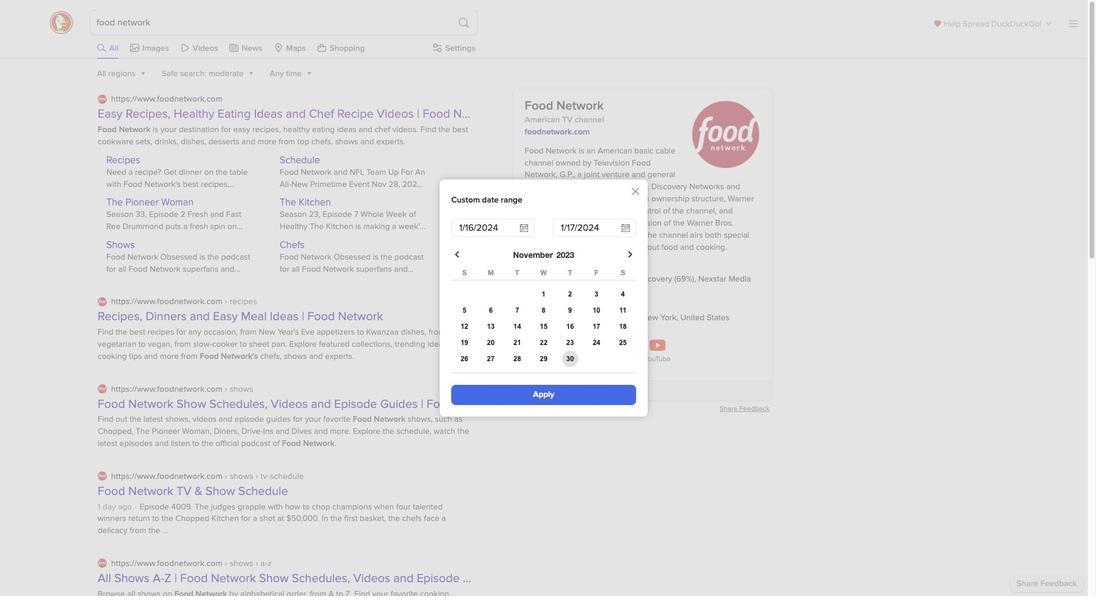 Task type: describe. For each thing, give the bounding box(es) containing it.
from up 'sheet'
[[240, 328, 257, 338]]

networks inside discovery has operating control of the channel, and manages and operates it as a division of the warner bros. discovery u.s. networks group.
[[579, 230, 614, 240]]

1 horizontal spatial united
[[681, 313, 705, 323]]

3
[[595, 291, 599, 299]]

1 horizontal spatial easy
[[213, 310, 238, 324]]

control
[[636, 206, 661, 216]]

as inside shows, such as chopped, the pioneer woman, diners, drive-ins and dives and more. explore the schedule, watch the latest episodes and listen to the official podcast of
[[454, 415, 463, 425]]

by inside food network is an american basic cable channel owned by television food network, g.p., a joint venture and general partnership between warner bros.
[[583, 158, 592, 168]]

28 button
[[509, 351, 525, 368]]

any
[[270, 69, 284, 79]]

from inside is your destination for easy recipes, healthy eating ideas and chef videos. find the best cookware sets, drinks, dishes, desserts and more from top chefs, shows and experts.
[[279, 137, 295, 147]]

0 horizontal spatial states
[[614, 299, 636, 309]]

the inside shows, such as chopped, the pioneer woman, diners, drive-ins and dives and more. explore the schedule, watch the latest episodes and listen to the official podcast of
[[136, 427, 150, 437]]

podcast
[[241, 439, 270, 449]]

network inside food network is an american basic cable channel owned by television food network, g.p., a joint venture and general partnership between warner bros.
[[546, 146, 577, 156]]

networks inside discovery networks and nexstar media group.
[[690, 182, 724, 192]]

1 horizontal spatial new
[[587, 313, 604, 323]]

19 button
[[456, 335, 473, 351]]

images link
[[130, 43, 169, 59]]

explore inside find the best recipes for any occasion, from new year's eve appetizers to kwanzaa dishes, from vegetarian to vegan, from slow-cooker to sheet pan. explore featured collections, trending ideas, cooking tips and more from
[[289, 340, 317, 350]]

14
[[514, 323, 521, 331]]

https:// www.foodnetwork.com › shows › a-z
[[111, 559, 272, 569]]

tv-
[[261, 472, 270, 482]]

www.foodnetwork.com for and
[[137, 297, 223, 307]]

drive-
[[241, 427, 263, 437]]

recipes, dinners and easy meal ideas | food network link
[[98, 310, 473, 325]]

0 vertical spatial wikipedia link
[[525, 255, 561, 264]]

shows inside is your destination for easy recipes, healthy eating ideas and chef videos. find the best cookware sets, drinks, dishes, desserts and more from top chefs, shows and experts.
[[335, 137, 358, 147]]

food network .
[[282, 439, 337, 449]]

ins
[[263, 427, 274, 437]]

search domain foodnetwork.com image for food network show schedules, videos and episode guides | food network
[[98, 385, 107, 394]]

all for all
[[109, 43, 119, 53]]

channel inside the channel airs both special and regular episodic programs about food and cooking. wikipedia
[[659, 230, 688, 240]]

the inside find the best recipes for any occasion, from new year's eve appetizers to kwanzaa dishes, from vegetarian to vegan, from slow-cooker to sheet pan. explore featured collections, trending ideas, cooking tips and more from
[[116, 328, 127, 338]]

chopped
[[175, 515, 209, 524]]

help
[[944, 19, 961, 29]]

delicacy
[[98, 527, 128, 536]]

best inside is your destination for easy recipes, healthy eating ideas and chef videos. find the best cookware sets, drinks, dishes, desserts and more from top chefs, shows and experts.
[[452, 125, 468, 135]]

20
[[487, 339, 495, 347]]

0 horizontal spatial schedules,
[[209, 397, 268, 412]]

has
[[584, 206, 596, 216]]

woman
[[161, 197, 194, 209]]

18
[[619, 323, 627, 331]]

30 button
[[562, 351, 578, 368]]

feedback for top share feedback link
[[740, 405, 770, 414]]

division
[[634, 218, 662, 228]]

0 vertical spatial show
[[177, 397, 206, 412]]

the kitchen
[[280, 197, 331, 209]]

bros. inside food network is an american basic cable channel owned by television food network, g.p., a joint venture and general partnership between warner bros.
[[631, 182, 649, 192]]

22 button
[[536, 335, 552, 351]]

any time
[[270, 69, 302, 79]]

tv inside the food network tv & show schedule link
[[177, 485, 191, 499]]

1 horizontal spatial share feedback
[[1017, 580, 1077, 589]]

warner inside food network is an american basic cable channel owned by television food network, g.p., a joint venture and general partnership between warner bros.
[[602, 182, 629, 192]]

1 https:// from the top
[[111, 94, 137, 104]]

21
[[514, 339, 521, 347]]

1 vertical spatial experts.
[[325, 352, 354, 362]]

for up dives
[[293, 415, 303, 425]]

custom date range
[[451, 196, 522, 205]]

a inside food network is an american basic cable channel owned by television food network, g.p., a joint venture and general partnership between warner bros.
[[578, 170, 582, 180]]

to inside shows, such as chopped, the pioneer woman, diners, drive-ins and dives and more. explore the schedule, watch the latest episodes and listen to the official podcast of
[[192, 439, 200, 449]]

› for z
[[225, 559, 227, 569]]

food network link
[[525, 98, 761, 113]]

| up schedule,
[[421, 397, 424, 412]]

vegan,
[[148, 340, 172, 350]]

1 vertical spatial wikipedia link
[[561, 337, 591, 370]]

discovery down manages
[[525, 230, 561, 240]]

best inside find the best recipes for any occasion, from new year's eve appetizers to kwanzaa dishes, from vegetarian to vegan, from slow-cooker to sheet pan. explore featured collections, trending ideas, cooking tips and more from
[[130, 328, 145, 338]]

(69%),
[[674, 275, 696, 285]]

7 button
[[509, 303, 525, 319]]

operates
[[576, 218, 609, 228]]

more.
[[330, 427, 351, 437]]

10 button
[[589, 303, 605, 319]]

both
[[705, 230, 722, 240]]

1 vertical spatial of
[[664, 218, 671, 228]]

https:// for recipes, dinners and easy meal ideas | food network
[[111, 297, 137, 307]]

1 vertical spatial recipes,
[[98, 310, 142, 324]]

nexstar inside discovery networks and nexstar media group.
[[525, 194, 553, 204]]

find inside is your destination for easy recipes, healthy eating ideas and chef videos. find the best cookware sets, drinks, dishes, desserts and more from top chefs, shows and experts.
[[421, 125, 436, 135]]

diners,
[[214, 427, 239, 437]]

the inside is your destination for easy recipes, healthy eating ideas and chef videos. find the best cookware sets, drinks, dishes, desserts and more from top chefs, shows and experts.
[[439, 125, 450, 135]]

https:// for food network show schedules, videos and episode guides | food network
[[111, 385, 137, 394]]

all shows a-z | food network show schedules, videos and episode guides ...
[[98, 572, 512, 587]]

all for all regions
[[97, 69, 106, 79]]

www.foodnetwork.com for show
[[137, 385, 223, 394]]

https:// for all shows a-z | food network show schedules, videos and episode guides ...
[[111, 559, 137, 569]]

television
[[594, 158, 630, 168]]

9 button
[[562, 303, 578, 319]]

experts. inside is your destination for easy recipes, healthy eating ideas and chef videos. find the best cookware sets, drinks, dishes, desserts and more from top chefs, shows and experts.
[[376, 137, 406, 147]]

and inside discovery networks and nexstar media group.
[[727, 182, 740, 192]]

ownership
[[652, 194, 690, 204]]

discovery has operating control of the channel, and manages and operates it as a division of the warner bros. discovery u.s. networks group.
[[525, 206, 734, 240]]

cable
[[656, 146, 676, 156]]

city,
[[624, 313, 640, 323]]

1 for 1 day ago
[[98, 503, 100, 512]]

from up ideas,
[[429, 328, 445, 338]]

u.s.
[[563, 230, 577, 240]]

3 button
[[589, 287, 605, 303]]

range
[[501, 196, 522, 205]]

group. inside discovery networks and nexstar media group.
[[580, 194, 604, 204]]

a left shot
[[253, 515, 257, 524]]

warner inside warner bros. discovery (69%), nexstar media group (31%)
[[587, 275, 613, 285]]

17
[[593, 323, 600, 331]]

chop
[[312, 503, 330, 512]]

1 t from the left
[[515, 269, 520, 277]]

website
[[525, 355, 549, 364]]

0 vertical spatial guides
[[380, 397, 418, 412]]

warner bros. discovery (69%), nexstar media group (31%)
[[587, 275, 751, 294]]

eating
[[312, 125, 335, 135]]

2 horizontal spatial episode
[[417, 572, 460, 587]]

1 vertical spatial share feedback link
[[1011, 577, 1083, 593]]

is inside food network is an american basic cable channel owned by television food network, g.p., a joint venture and general partnership between warner bros.
[[579, 146, 585, 156]]

easy
[[233, 125, 250, 135]]

and inside find the best recipes for any occasion, from new year's eve appetizers to kwanzaa dishes, from vegetarian to vegan, from slow-cooker to sheet pan. explore featured collections, trending ideas, cooking tips and more from
[[144, 352, 158, 362]]

safe search: moderate link
[[162, 64, 258, 84]]

ago
[[118, 503, 132, 512]]

0 horizontal spatial share feedback
[[720, 405, 770, 414]]

4 button
[[615, 287, 631, 303]]

recipes for ›
[[230, 297, 257, 307]]

5
[[463, 307, 466, 315]]

apply link
[[451, 386, 636, 406]]

1 vertical spatial schedule
[[238, 485, 288, 499]]

| right z
[[175, 572, 177, 587]]

owned
[[525, 275, 552, 285]]

1 horizontal spatial latest
[[143, 415, 163, 425]]

0 vertical spatial schedule
[[280, 155, 320, 166]]

pioneer inside shows, such as chopped, the pioneer woman, diners, drive-ins and dives and more. explore the schedule, watch the latest episodes and listen to the official podcast of
[[152, 427, 180, 437]]

x
[[632, 188, 640, 196]]

0 horizontal spatial united
[[587, 299, 611, 309]]

shows for and
[[230, 385, 253, 394]]

9
[[568, 307, 572, 315]]

channel inside food network is an american basic cable channel owned by television food network, g.p., a joint venture and general partnership between warner bros.
[[525, 158, 554, 168]]

19
[[461, 339, 468, 347]]

1 horizontal spatial kitchen
[[299, 197, 331, 209]]

all shows a-z | food network show schedules, videos and episode guides ... link
[[98, 572, 512, 587]]

discovery inside discovery networks and nexstar media group.
[[651, 182, 688, 192]]

m
[[488, 269, 494, 277]]

search domain foodnetwork.com image for all
[[98, 560, 107, 569]]

a right face
[[442, 515, 446, 524]]

destination
[[179, 125, 219, 135]]

warner inside despite this ownership structure, warner bros.
[[728, 194, 754, 204]]

8
[[542, 307, 546, 315]]

0 vertical spatial of
[[663, 206, 670, 216]]

7
[[515, 307, 519, 315]]

› for easy
[[225, 297, 227, 307]]

https:// www.foodnetwork.com › recipes
[[111, 297, 257, 307]]

network inside food network american tv channel foodnetwork.com
[[557, 98, 604, 113]]

shows for schedule
[[230, 472, 253, 482]]

www.foodnetwork.com for a-
[[137, 559, 223, 569]]

1 vertical spatial schedules,
[[292, 572, 350, 587]]

collections,
[[352, 340, 393, 350]]

1 horizontal spatial guides
[[463, 572, 500, 587]]

bros. inside discovery has operating control of the channel, and manages and operates it as a division of the warner bros. discovery u.s. networks group.
[[715, 218, 734, 228]]

in
[[322, 515, 328, 524]]

6
[[489, 307, 493, 315]]

shows down pan.
[[284, 352, 307, 362]]

1 s from the left
[[462, 269, 467, 277]]

schedule link
[[280, 155, 320, 167]]

| up videos.
[[417, 107, 420, 122]]

search domain foodnetwork.com image for recipes,
[[98, 298, 107, 307]]

grid containing s
[[451, 266, 636, 373]]

12
[[461, 323, 468, 331]]

0 horizontal spatial by
[[554, 275, 563, 285]]

0 vertical spatial share
[[720, 405, 738, 414]]

to up $50,000.
[[303, 503, 310, 512]]

0 vertical spatial recipes,
[[126, 107, 170, 122]]

warner inside discovery has operating control of the channel, and manages and operates it as a division of the warner bros. discovery u.s. networks group.
[[687, 218, 713, 228]]

network,
[[525, 170, 558, 180]]

discovery up u.s. at the right of page
[[545, 206, 581, 216]]

a inside discovery has operating control of the channel, and manages and operates it as a division of the warner bros. discovery u.s. networks group.
[[628, 218, 632, 228]]

... inside all shows a-z | food network show schedules, videos and episode guides ... link
[[504, 572, 512, 587]]

28
[[514, 355, 521, 364]]

apply
[[533, 390, 555, 400]]

shows, inside shows, such as chopped, the pioneer woman, diners, drive-ins and dives and more. explore the schedule, watch the latest episodes and listen to the official podcast of
[[408, 415, 433, 425]]

https:// www.foodnetwork.com › shows
[[111, 385, 253, 394]]

joint
[[584, 170, 600, 180]]

23
[[566, 339, 574, 347]]

› for schedules,
[[225, 385, 227, 394]]

food network's chefs, shows and experts.
[[200, 352, 354, 362]]

g.p.,
[[560, 170, 576, 180]]

0 vertical spatial pioneer
[[125, 197, 159, 209]]

episode inside episode 4009. the judges grapple with how to chop champions when four talented winners return to the chopped kitchen for a shot at $50,000. in the first basket, the chefs face a delicacy from the ...
[[140, 503, 169, 512]]

latest inside shows, such as chopped, the pioneer woman, diners, drive-ins and dives and more. explore the schedule, watch the latest episodes and listen to the official podcast of
[[98, 439, 117, 449]]

from down any
[[174, 340, 191, 350]]

food network show schedules, videos and episode guides | food network
[[98, 397, 502, 412]]

your inside is your destination for easy recipes, healthy eating ideas and chef videos. find the best cookware sets, drinks, dishes, desserts and more from top chefs, shows and experts.
[[160, 125, 177, 135]]

the pioneer woman
[[106, 197, 194, 209]]

for inside episode 4009. the judges grapple with how to chop champions when four talented winners return to the chopped kitchen for a shot at $50,000. in the first basket, the chefs face a delicacy from the ...
[[241, 515, 251, 524]]

to up tips
[[138, 340, 146, 350]]

tv inside food network american tv channel foodnetwork.com
[[562, 115, 573, 125]]

an
[[587, 146, 596, 156]]

food inside all shows a-z | food network show schedules, videos and episode guides ... link
[[180, 572, 208, 587]]

food inside food network american tv channel foodnetwork.com
[[525, 98, 553, 113]]

operating
[[599, 206, 634, 216]]

to up "collections,"
[[357, 328, 364, 338]]

z
[[164, 572, 171, 587]]



Task type: locate. For each thing, give the bounding box(es) containing it.
the channel airs both special and regular episodic programs about food and cooking. wikipedia
[[525, 230, 750, 264]]

2 vertical spatial channel
[[659, 230, 688, 240]]

as right it
[[617, 218, 625, 228]]

episode
[[235, 415, 264, 425]]

chopped,
[[98, 427, 134, 437]]

news
[[242, 43, 262, 53]]

2 vertical spatial of
[[273, 439, 280, 449]]

1 vertical spatial recipes
[[147, 328, 174, 338]]

states right york,
[[707, 313, 730, 323]]

1 vertical spatial share
[[1017, 580, 1039, 589]]

1 vertical spatial dishes,
[[401, 328, 427, 338]]

1 horizontal spatial share feedback link
[[1011, 577, 1083, 593]]

chefs, down pan.
[[260, 352, 282, 362]]

explore inside shows, such as chopped, the pioneer woman, diners, drive-ins and dives and more. explore the schedule, watch the latest episodes and listen to the official podcast of
[[353, 427, 381, 437]]

0 horizontal spatial ...
[[162, 527, 168, 536]]

as right the such
[[454, 415, 463, 425]]

united down 3
[[587, 299, 611, 309]]

wikipedia up w
[[525, 255, 561, 264]]

1 horizontal spatial best
[[452, 125, 468, 135]]

the for pioneer
[[106, 197, 123, 209]]

3 https:// from the top
[[111, 385, 137, 394]]

bros. up the "this"
[[631, 182, 649, 192]]

wikipedia link left "24"
[[561, 337, 591, 370]]

18 button
[[615, 319, 631, 335]]

0 vertical spatial search domain foodnetwork.com image
[[98, 385, 107, 394]]

search domain foodnetwork.com image
[[98, 95, 107, 104], [98, 298, 107, 307], [98, 560, 107, 569]]

< button
[[451, 247, 463, 264]]

1 vertical spatial search domain foodnetwork.com image
[[98, 472, 107, 481]]

0 vertical spatial share feedback link
[[717, 405, 773, 414]]

youtube
[[645, 355, 671, 364]]

w
[[541, 269, 547, 277]]

2 vertical spatial search domain foodnetwork.com image
[[98, 560, 107, 569]]

basket,
[[360, 515, 386, 524]]

20 button
[[483, 335, 499, 351]]

2 horizontal spatial new
[[642, 313, 658, 323]]

www.foodnetwork.com up videos at the bottom
[[137, 385, 223, 394]]

2 vertical spatial episode
[[417, 572, 460, 587]]

food network show schedules, videos and episode guides | food network link
[[98, 397, 502, 412]]

all up "all regions" in the top of the page
[[109, 43, 119, 53]]

1 horizontal spatial share
[[1017, 580, 1039, 589]]

all regions
[[97, 69, 136, 79]]

slow-
[[193, 340, 212, 350]]

feedback for bottommost share feedback link
[[1041, 580, 1077, 589]]

with
[[268, 503, 283, 512]]

1 www.foodnetwork.com from the top
[[137, 94, 223, 104]]

four
[[396, 503, 411, 512]]

2 vertical spatial show
[[259, 572, 289, 587]]

latest
[[143, 415, 163, 425], [98, 439, 117, 449]]

search domain foodnetwork.com image for food network tv & show schedule
[[98, 472, 107, 481]]

discovery up ownership
[[651, 182, 688, 192]]

as
[[617, 218, 625, 228], [454, 415, 463, 425]]

0 vertical spatial chefs,
[[311, 137, 333, 147]]

help spread duckduckgo! button
[[935, 13, 1042, 34]]

1 horizontal spatial explore
[[353, 427, 381, 437]]

5 https:// from the top
[[111, 559, 137, 569]]

united right york,
[[681, 313, 705, 323]]

6 button
[[483, 303, 499, 319]]

30
[[566, 355, 574, 364]]

4009.
[[171, 503, 193, 512]]

latest up episodes
[[143, 415, 163, 425]]

of down ownership
[[663, 206, 670, 216]]

5 www.foodnetwork.com from the top
[[137, 559, 223, 569]]

0 horizontal spatial best
[[130, 328, 145, 338]]

more inside find the best recipes for any occasion, from new year's eve appetizers to kwanzaa dishes, from vegetarian to vegan, from slow-cooker to sheet pan. explore featured collections, trending ideas, cooking tips and more from
[[160, 352, 179, 362]]

foodnetwork.com
[[525, 127, 590, 137]]

1 vertical spatial group.
[[616, 230, 641, 240]]

1 vertical spatial latest
[[98, 439, 117, 449]]

shows up 'episode' at the left bottom of the page
[[230, 385, 253, 394]]

a left 'joint'
[[578, 170, 582, 180]]

2 vertical spatial find
[[98, 415, 113, 425]]

food inside easy recipes, healthy eating ideas and chef recipe videos | food network link
[[423, 107, 450, 122]]

2 www.foodnetwork.com from the top
[[137, 297, 223, 307]]

wikipedia down 23 button
[[561, 355, 591, 364]]

nexstar inside warner bros. discovery (69%), nexstar media group (31%)
[[699, 275, 727, 285]]

2 shows, from the left
[[408, 415, 433, 425]]

best up vegetarian
[[130, 328, 145, 338]]

guides
[[266, 415, 291, 425]]

new york city, new york, united states
[[587, 313, 730, 323]]

0 vertical spatial shows
[[106, 240, 135, 251]]

1 vertical spatial is
[[579, 146, 585, 156]]

show down z in the left of the page
[[259, 572, 289, 587]]

4 www.foodnetwork.com from the top
[[137, 472, 223, 482]]

pioneer left woman
[[125, 197, 159, 209]]

kitchen
[[299, 197, 331, 209], [212, 515, 239, 524]]

dishes,
[[181, 137, 206, 147], [401, 328, 427, 338]]

shows for food
[[230, 559, 253, 569]]

wikipedia inside the channel airs both special and regular episodic programs about food and cooking. wikipedia
[[525, 255, 561, 264]]

t
[[515, 269, 520, 277], [568, 269, 572, 277]]

shows, up woman, on the bottom left of page
[[165, 415, 190, 425]]

the for channel
[[643, 230, 657, 240]]

american up foodnetwork.com
[[525, 115, 560, 125]]

listen
[[171, 439, 190, 449]]

foodnetwork.com link
[[525, 125, 677, 138]]

0 horizontal spatial chefs,
[[260, 352, 282, 362]]

1 vertical spatial channel
[[525, 158, 554, 168]]

from down healthy
[[279, 137, 295, 147]]

0 horizontal spatial american
[[525, 115, 560, 125]]

search domain foodnetwork.com image
[[98, 385, 107, 394], [98, 472, 107, 481]]

1 horizontal spatial channel
[[575, 115, 604, 125]]

1 vertical spatial share feedback
[[1017, 580, 1077, 589]]

manages
[[525, 218, 558, 228]]

0 vertical spatial networks
[[690, 182, 724, 192]]

1 search domain foodnetwork.com image from the top
[[98, 95, 107, 104]]

1 horizontal spatial states
[[707, 313, 730, 323]]

from down the return
[[130, 527, 146, 536]]

food inside the recipes, dinners and easy meal ideas | food network link
[[307, 310, 335, 324]]

owned
[[556, 158, 581, 168]]

www.foodnetwork.com for tv
[[137, 472, 223, 482]]

grid
[[451, 266, 636, 373]]

group. inside discovery has operating control of the channel, and manages and operates it as a division of the warner bros. discovery u.s. networks group.
[[616, 230, 641, 240]]

custom
[[451, 196, 480, 205]]

any
[[188, 328, 201, 338]]

29
[[540, 355, 548, 364]]

american inside food network is an american basic cable channel owned by television food network, g.p., a joint venture and general partnership between warner bros.
[[598, 146, 632, 156]]

1 horizontal spatial nexstar
[[699, 275, 727, 285]]

recipes up recipes, dinners and easy meal ideas | food network
[[230, 297, 257, 307]]

1 vertical spatial easy
[[213, 310, 238, 324]]

pan.
[[271, 340, 287, 350]]

states down '4'
[[614, 299, 636, 309]]

feedback
[[740, 405, 770, 414], [1041, 580, 1077, 589]]

1 horizontal spatial your
[[305, 415, 321, 425]]

search domain foodnetwork.com image up vegetarian
[[98, 298, 107, 307]]

media down the between
[[555, 194, 577, 204]]

american inside food network american tv channel foodnetwork.com
[[525, 115, 560, 125]]

0 horizontal spatial experts.
[[325, 352, 354, 362]]

1 for 1
[[542, 291, 546, 299]]

as inside discovery has operating control of the channel, and manages and operates it as a division of the warner bros. discovery u.s. networks group.
[[617, 218, 625, 228]]

latest down chopped,
[[98, 439, 117, 449]]

all
[[109, 43, 119, 53], [97, 69, 106, 79], [98, 572, 111, 587]]

www.foodnetwork.com up "food network tv & show schedule"
[[137, 472, 223, 482]]

bros. up both
[[715, 218, 734, 228]]

16
[[566, 323, 574, 331]]

ideas inside the recipes, dinners and easy meal ideas | food network link
[[270, 310, 299, 324]]

experts. down featured
[[325, 352, 354, 362]]

vegetarian
[[98, 340, 136, 350]]

year's
[[278, 328, 299, 338]]

about
[[638, 243, 659, 252]]

2 t from the left
[[568, 269, 572, 277]]

dishes, up 'trending' in the bottom left of the page
[[401, 328, 427, 338]]

0 vertical spatial schedules,
[[209, 397, 268, 412]]

of inside shows, such as chopped, the pioneer woman, diners, drive-ins and dives and more. explore the schedule, watch the latest episodes and listen to the official podcast of
[[273, 439, 280, 449]]

despite
[[606, 194, 635, 204]]

all left regions
[[97, 69, 106, 79]]

0 horizontal spatial new
[[259, 328, 275, 338]]

1 vertical spatial all
[[97, 69, 106, 79]]

chefs, inside is your destination for easy recipes, healthy eating ideas and chef videos. find the best cookware sets, drinks, dishes, desserts and more from top chefs, shows and experts.
[[311, 137, 333, 147]]

2023
[[556, 250, 574, 260]]

https://
[[111, 94, 137, 104], [111, 297, 137, 307], [111, 385, 137, 394], [111, 472, 137, 482], [111, 559, 137, 569]]

⇶
[[1069, 19, 1079, 28]]

1 horizontal spatial feedback
[[1041, 580, 1077, 589]]

grapple
[[238, 503, 266, 512]]

3 search domain foodnetwork.com image from the top
[[98, 560, 107, 569]]

1 horizontal spatial tv
[[562, 115, 573, 125]]

the up chopped
[[195, 503, 209, 512]]

1 search domain foodnetwork.com image from the top
[[98, 385, 107, 394]]

1 vertical spatial states
[[707, 313, 730, 323]]

1 vertical spatial as
[[454, 415, 463, 425]]

recipes inside find the best recipes for any occasion, from new year's eve appetizers to kwanzaa dishes, from vegetarian to vegan, from slow-cooker to sheet pan. explore featured collections, trending ideas, cooking tips and more from
[[147, 328, 174, 338]]

0 horizontal spatial group.
[[580, 194, 604, 204]]

1 horizontal spatial 1
[[542, 291, 546, 299]]

chefs, down eating
[[311, 137, 333, 147]]

1 vertical spatial chefs,
[[260, 352, 282, 362]]

0 horizontal spatial share feedback link
[[717, 405, 773, 414]]

1 horizontal spatial more
[[258, 137, 276, 147]]

shows left the tv-
[[230, 472, 253, 482]]

all for all shows a-z | food network show schedules, videos and episode guides ...
[[98, 572, 111, 587]]

recipes up vegan,
[[147, 328, 174, 338]]

0 horizontal spatial explore
[[289, 340, 317, 350]]

0 horizontal spatial is
[[153, 125, 158, 135]]

first
[[344, 515, 358, 524]]

f
[[595, 269, 599, 277]]

the up about
[[643, 230, 657, 240]]

best right videos.
[[452, 125, 468, 135]]

0 horizontal spatial easy
[[98, 107, 123, 122]]

1 horizontal spatial episode
[[334, 397, 377, 412]]

ideas inside easy recipes, healthy eating ideas and chef recipe videos | food network link
[[254, 107, 283, 122]]

your up drinks,
[[160, 125, 177, 135]]

maps link
[[274, 43, 306, 59]]

and inside food network is an american basic cable channel owned by television food network, g.p., a joint venture and general partnership between warner bros.
[[632, 170, 646, 180]]

warner up 3
[[587, 275, 613, 285]]

discovery left (69%),
[[636, 275, 672, 285]]

https:// up vegetarian
[[111, 297, 137, 307]]

1 horizontal spatial networks
[[690, 182, 724, 192]]

best
[[452, 125, 468, 135], [130, 328, 145, 338]]

for up desserts
[[221, 125, 231, 135]]

find right videos.
[[421, 125, 436, 135]]

0 horizontal spatial guides
[[380, 397, 418, 412]]

2 search domain foodnetwork.com image from the top
[[98, 298, 107, 307]]

bros. inside warner bros. discovery (69%), nexstar media group (31%)
[[616, 275, 634, 285]]

https:// www.foodnetwork.com › shows › tv-schedule
[[111, 472, 304, 482]]

https:// www.foodnetwork.com
[[111, 94, 223, 104]]

explore right the more. at the bottom of the page
[[353, 427, 381, 437]]

the inside the channel airs both special and regular episodic programs about food and cooking. wikipedia
[[643, 230, 657, 240]]

ideas
[[254, 107, 283, 122], [270, 310, 299, 324]]

bros. up '4'
[[616, 275, 634, 285]]

1 left day
[[98, 503, 100, 512]]

easy up food network
[[98, 107, 123, 122]]

0 vertical spatial search domain foodnetwork.com image
[[98, 95, 107, 104]]

channel up food
[[659, 230, 688, 240]]

dishes, inside is your destination for easy recipes, healthy eating ideas and chef videos. find the best cookware sets, drinks, dishes, desserts and more from top chefs, shows and experts.
[[181, 137, 206, 147]]

for down grapple
[[241, 515, 251, 524]]

tips
[[129, 352, 142, 362]]

s down < 'button' at the top of the page
[[462, 269, 467, 277]]

https:// down delicacy
[[111, 559, 137, 569]]

1 horizontal spatial shows,
[[408, 415, 433, 425]]

schedule down the tv-
[[238, 485, 288, 499]]

1 vertical spatial tv
[[177, 485, 191, 499]]

1 vertical spatial ideas
[[270, 310, 299, 324]]

22
[[540, 339, 548, 347]]

bros.
[[631, 182, 649, 192], [525, 206, 543, 216], [715, 218, 734, 228], [616, 275, 634, 285]]

find for find out the latest shows, videos and episode guides for your favorite food network
[[98, 415, 113, 425]]

recipes, up vegetarian
[[98, 310, 142, 324]]

2 https:// from the top
[[111, 297, 137, 307]]

0 vertical spatial experts.
[[376, 137, 406, 147]]

0 vertical spatial latest
[[143, 415, 163, 425]]

ideas up recipes,
[[254, 107, 283, 122]]

1 vertical spatial show
[[205, 485, 235, 499]]

4 https:// from the top
[[111, 472, 137, 482]]

https:// for food network tv & show schedule
[[111, 472, 137, 482]]

for left any
[[176, 328, 186, 338]]

group. up programs
[[616, 230, 641, 240]]

dishes, inside find the best recipes for any occasion, from new year's eve appetizers to kwanzaa dishes, from vegetarian to vegan, from slow-cooker to sheet pan. explore featured collections, trending ideas, cooking tips and more from
[[401, 328, 427, 338]]

group. up has
[[580, 194, 604, 204]]

2
[[568, 291, 572, 299]]

heading containing november
[[451, 247, 636, 266]]

for inside find the best recipes for any occasion, from new year's eve appetizers to kwanzaa dishes, from vegetarian to vegan, from slow-cooker to sheet pan. explore featured collections, trending ideas, cooking tips and more from
[[176, 328, 186, 338]]

eve
[[301, 328, 315, 338]]

the up the chefs
[[280, 197, 296, 209]]

the down 'recipes' link
[[106, 197, 123, 209]]

experts.
[[376, 137, 406, 147], [325, 352, 354, 362]]

1 inside button
[[542, 291, 546, 299]]

group.
[[580, 194, 604, 204], [616, 230, 641, 240]]

easy recipes, healthy eating ideas and chef recipe videos | food network
[[98, 107, 498, 122]]

2 s from the left
[[621, 269, 625, 277]]

0 horizontal spatial more
[[160, 352, 179, 362]]

discovery inside warner bros. discovery (69%), nexstar media group (31%)
[[636, 275, 672, 285]]

t left owned
[[515, 269, 520, 277]]

the inside episode 4009. the judges grapple with how to chop champions when four talented winners return to the chopped kitchen for a shot at $50,000. in the first basket, the chefs face a delicacy from the ...
[[195, 503, 209, 512]]

special
[[724, 230, 750, 240]]

country
[[525, 299, 554, 309]]

networks down operates in the top right of the page
[[579, 230, 614, 240]]

0 horizontal spatial tv
[[177, 485, 191, 499]]

1 vertical spatial wikipedia
[[561, 355, 591, 364]]

0 vertical spatial nexstar
[[525, 194, 553, 204]]

0 vertical spatial ...
[[162, 527, 168, 536]]

https:// down all regions link
[[111, 94, 137, 104]]

1 day ago
[[98, 503, 132, 512]]

warner right the structure,
[[728, 194, 754, 204]]

states
[[614, 299, 636, 309], [707, 313, 730, 323]]

› for &
[[225, 472, 227, 482]]

recipes, down https:// www.foodnetwork.com
[[126, 107, 170, 122]]

tv up foodnetwork.com
[[562, 115, 573, 125]]

0 vertical spatial share feedback
[[720, 405, 770, 414]]

1 vertical spatial shows
[[114, 572, 150, 587]]

duckduckgo!
[[992, 19, 1042, 29]]

media inside discovery networks and nexstar media group.
[[555, 194, 577, 204]]

find for find the best recipes for any occasion, from new year's eve appetizers to kwanzaa dishes, from vegetarian to vegan, from slow-cooker to sheet pan. explore featured collections, trending ideas, cooking tips and more from
[[98, 328, 113, 338]]

29 button
[[536, 351, 552, 368]]

tv left &
[[177, 485, 191, 499]]

share
[[720, 405, 738, 414], [1017, 580, 1039, 589]]

shows down ideas
[[335, 137, 358, 147]]

for inside is your destination for easy recipes, healthy eating ideas and chef videos. find the best cookware sets, drinks, dishes, desserts and more from top chefs, shows and experts.
[[221, 125, 231, 135]]

0 vertical spatial explore
[[289, 340, 317, 350]]

0 vertical spatial american
[[525, 115, 560, 125]]

1 vertical spatial kitchen
[[212, 515, 239, 524]]

the pioneer woman link
[[106, 197, 194, 209]]

channel up foodnetwork.com link
[[575, 115, 604, 125]]

food network tv & show schedule link
[[98, 485, 473, 500]]

1 vertical spatial search domain foodnetwork.com image
[[98, 298, 107, 307]]

american up television
[[598, 146, 632, 156]]

0 vertical spatial kitchen
[[299, 197, 331, 209]]

shopping link
[[318, 43, 365, 59]]

2 search domain foodnetwork.com image from the top
[[98, 472, 107, 481]]

1 horizontal spatial t
[[568, 269, 572, 277]]

is inside is your destination for easy recipes, healthy eating ideas and chef videos. find the best cookware sets, drinks, dishes, desserts and more from top chefs, shows and experts.
[[153, 125, 158, 135]]

discovery networks and nexstar media group.
[[525, 182, 740, 204]]

1 vertical spatial your
[[305, 415, 321, 425]]

recipes for best
[[147, 328, 174, 338]]

from down slow-
[[181, 352, 198, 362]]

0 horizontal spatial recipes
[[147, 328, 174, 338]]

find up chopped,
[[98, 415, 113, 425]]

None field
[[451, 219, 535, 237], [553, 219, 636, 237], [451, 219, 535, 237], [553, 219, 636, 237]]

find inside find the best recipes for any occasion, from new year's eve appetizers to kwanzaa dishes, from vegetarian to vegan, from slow-cooker to sheet pan. explore featured collections, trending ideas, cooking tips and more from
[[98, 328, 113, 338]]

0 horizontal spatial latest
[[98, 439, 117, 449]]

nexstar
[[525, 194, 553, 204], [699, 275, 727, 285]]

media inside warner bros. discovery (69%), nexstar media group (31%)
[[729, 275, 751, 285]]

top
[[297, 137, 309, 147]]

from inside episode 4009. the judges grapple with how to chop champions when four talented winners return to the chopped kitchen for a shot at $50,000. in the first basket, the chefs face a delicacy from the ...
[[130, 527, 146, 536]]

new inside find the best recipes for any occasion, from new year's eve appetizers to kwanzaa dishes, from vegetarian to vegan, from slow-cooker to sheet pan. explore featured collections, trending ideas, cooking tips and more from
[[259, 328, 275, 338]]

0 vertical spatial media
[[555, 194, 577, 204]]

to up network's
[[240, 340, 247, 350]]

www.foodnetwork.com up the dinners
[[137, 297, 223, 307]]

0 vertical spatial group.
[[580, 194, 604, 204]]

www.foodnetwork.com up z
[[137, 559, 223, 569]]

chef
[[309, 107, 334, 122]]

heading
[[451, 247, 636, 266]]

to
[[357, 328, 364, 338], [138, 340, 146, 350], [240, 340, 247, 350], [192, 439, 200, 449], [303, 503, 310, 512], [152, 515, 159, 524]]

https:// up out
[[111, 385, 137, 394]]

wikipedia link up w
[[525, 255, 561, 264]]

how
[[285, 503, 300, 512]]

new up 'sheet'
[[259, 328, 275, 338]]

safe search: moderate
[[162, 69, 244, 79]]

0 horizontal spatial as
[[454, 415, 463, 425]]

1 up country
[[542, 291, 546, 299]]

networks up the structure,
[[690, 182, 724, 192]]

8 button
[[536, 303, 552, 319]]

search domain foodnetwork.com image for easy
[[98, 95, 107, 104]]

explore down eve
[[289, 340, 317, 350]]

1 vertical spatial find
[[98, 328, 113, 338]]

nexstar down "partnership"
[[525, 194, 553, 204]]

0 vertical spatial find
[[421, 125, 436, 135]]

0 horizontal spatial media
[[555, 194, 577, 204]]

1 shows, from the left
[[165, 415, 190, 425]]

https:// up "ago"
[[111, 472, 137, 482]]

0 vertical spatial easy
[[98, 107, 123, 122]]

bros. inside despite this ownership structure, warner bros.
[[525, 206, 543, 216]]

more down vegan,
[[160, 352, 179, 362]]

to right the return
[[152, 515, 159, 524]]

25 button
[[615, 335, 631, 351]]

$50,000.
[[286, 515, 320, 524]]

1 horizontal spatial experts.
[[376, 137, 406, 147]]

the for kitchen
[[280, 197, 296, 209]]

0 vertical spatial more
[[258, 137, 276, 147]]

find the best recipes for any occasion, from new year's eve appetizers to kwanzaa dishes, from vegetarian to vegan, from slow-cooker to sheet pan. explore featured collections, trending ideas, cooking tips and more from
[[98, 328, 449, 362]]

channel inside food network american tv channel foodnetwork.com
[[575, 115, 604, 125]]

3 www.foodnetwork.com from the top
[[137, 385, 223, 394]]

more inside is your destination for easy recipes, healthy eating ideas and chef videos. find the best cookware sets, drinks, dishes, desserts and more from top chefs, shows and experts.
[[258, 137, 276, 147]]

| up eve
[[302, 310, 304, 324]]

t down 2023
[[568, 269, 572, 277]]

bros. up manages
[[525, 206, 543, 216]]

trending
[[395, 340, 425, 350]]

kitchen inside episode 4009. the judges grapple with how to chop champions when four talented winners return to the chopped kitchen for a shot at $50,000. in the first basket, the chefs face a delicacy from the ...
[[212, 515, 239, 524]]

shows left a-
[[230, 559, 253, 569]]

talented
[[413, 503, 443, 512]]

0 vertical spatial best
[[452, 125, 468, 135]]

1 vertical spatial nexstar
[[699, 275, 727, 285]]

24 button
[[589, 335, 605, 351]]

... inside episode 4009. the judges grapple with how to chop champions when four talented winners return to the chopped kitchen for a shot at $50,000. in the first basket, the chefs face a delicacy from the ...
[[162, 527, 168, 536]]



Task type: vqa. For each thing, say whether or not it's contained in the screenshot.


